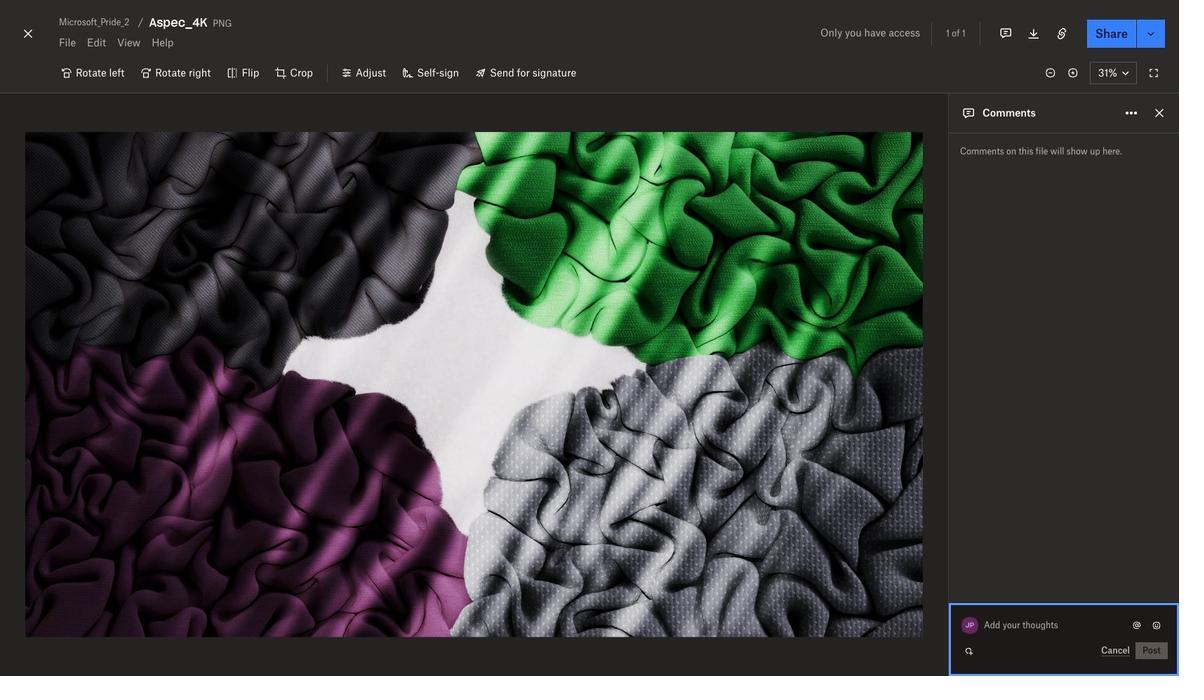 Task type: locate. For each thing, give the bounding box(es) containing it.
add your thoughts image
[[985, 618, 1118, 633]]

close image
[[20, 22, 37, 45]]

aspec_4k.png image
[[25, 132, 924, 638], [25, 132, 924, 638]]



Task type: vqa. For each thing, say whether or not it's contained in the screenshot.
actions,
no



Task type: describe. For each thing, give the bounding box(es) containing it.
Add your thoughts text field
[[985, 615, 1129, 637]]

close right sidebar image
[[1152, 105, 1169, 122]]



